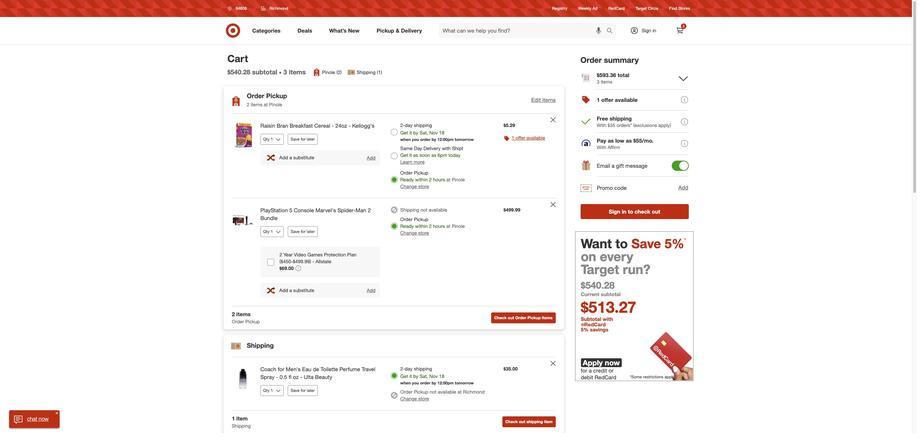 Task type: vqa. For each thing, say whether or not it's contained in the screenshot.
Apply "button"
no



Task type: describe. For each thing, give the bounding box(es) containing it.
not available radio
[[391, 393, 398, 399]]

on
[[581, 249, 596, 265]]

want to save 5% *
[[581, 236, 686, 252]]

weekly ad link
[[578, 6, 598, 11]]

shipping for shipping (1)
[[357, 70, 376, 75]]

1 vertical spatial 5%
[[581, 327, 589, 334]]

apply
[[583, 359, 603, 368]]

savings
[[590, 327, 609, 334]]

sat, for travel
[[420, 374, 428, 380]]

items inside 'order pickup 2 items at pinole'
[[251, 102, 262, 108]]

within for 1st change store button
[[415, 177, 428, 183]]

in for sign in
[[653, 28, 656, 33]]

summary
[[604, 55, 639, 65]]

within for second change store button from the top of the page
[[415, 224, 428, 229]]

pickup inside check out order pickup items button
[[528, 316, 541, 321]]

beauty
[[315, 374, 332, 381]]

subtotal with
[[581, 316, 615, 323]]

($450-
[[279, 259, 293, 265]]

delivery for &
[[401, 27, 422, 34]]

3 change store button from the top
[[400, 396, 429, 403]]

change for 1st change store button
[[400, 184, 417, 190]]

by up 'order pickup not available at richmond change store'
[[432, 381, 436, 386]]

2 inside 'order pickup 2 items at pinole'
[[247, 102, 249, 108]]

stores
[[678, 6, 690, 11]]

for left later.
[[425, 398, 431, 403]]

save for playstation 5 console marvel's spider-man 2 bundle
[[291, 229, 300, 234]]

raisin
[[260, 123, 275, 129]]

check out order pickup items button
[[491, 313, 556, 324]]

5% savings
[[581, 327, 609, 334]]

order inside 'order pickup not available at richmond change store'
[[400, 390, 413, 395]]

$513.27
[[581, 298, 636, 317]]

chat
[[27, 416, 37, 423]]

1 change store button from the top
[[400, 183, 429, 190]]

pinole inside 'order pickup 2 items at pinole'
[[269, 102, 282, 108]]

eau
[[302, 366, 311, 373]]

when for raisin bran breakfast cereal - 24oz - kellogg's
[[400, 137, 411, 142]]

weekly ad
[[578, 6, 598, 11]]

hours for 1st change store button
[[433, 177, 445, 183]]

out for items
[[508, 316, 514, 321]]

deals
[[298, 27, 312, 34]]

later for eau
[[307, 388, 315, 394]]

you for coach for men's eau de toilette perfume travel spray - 0.5 fl oz - ulta beauty
[[412, 381, 419, 386]]

- right 24oz
[[349, 123, 351, 129]]

✕
[[55, 412, 58, 416]]

code
[[614, 185, 627, 191]]

travel
[[362, 366, 375, 373]]

2- for travel
[[400, 366, 405, 372]]

free shipping with $35 orders* (exclusions apply)
[[597, 115, 671, 128]]

as down day
[[413, 152, 418, 158]]

credit
[[593, 368, 607, 374]]

debit
[[581, 374, 593, 381]]

✕ button
[[54, 411, 59, 416]]

cart
[[227, 52, 248, 65]]

2 vertical spatial add button
[[366, 288, 376, 294]]

0 vertical spatial 1
[[597, 97, 600, 104]]

check for items
[[494, 316, 507, 321]]

categories
[[252, 27, 281, 34]]

as right low in the top of the page
[[626, 137, 632, 144]]

get inside same day delivery with shipt get it as soon as 6pm today learn more
[[400, 152, 408, 158]]

1 offer available inside button
[[597, 97, 638, 104]]

allstate
[[316, 259, 331, 265]]

24oz
[[335, 123, 347, 129]]

list containing pinole (2)
[[313, 69, 382, 77]]

Service plan checkbox
[[267, 259, 274, 266]]

spray
[[260, 374, 275, 381]]

2 horizontal spatial out
[[652, 208, 660, 215]]

1 horizontal spatial 1 offer available button
[[581, 89, 689, 111]]

check out shipping item
[[505, 420, 553, 425]]

for down console
[[301, 229, 306, 234]]

email a gift message
[[597, 163, 648, 170]]

circle
[[648, 6, 659, 11]]

when for coach for men's eau de toilette perfume travel spray - 0.5 fl oz - ulta beauty
[[400, 381, 411, 386]]

pickup inside 'order pickup 2 items at pinole'
[[266, 92, 287, 100]]

coach
[[260, 366, 276, 373]]

restrictions
[[643, 375, 664, 380]]

same day delivery with shipt get it as soon as 6pm today learn more
[[400, 146, 463, 165]]

0 vertical spatial redcard
[[609, 6, 625, 11]]

- left 24oz
[[332, 123, 334, 129]]

$593.36
[[597, 72, 616, 79]]

0 vertical spatial add button
[[366, 155, 376, 161]]

items inside button
[[542, 316, 553, 321]]

order inside 2 items order pickup
[[232, 319, 244, 325]]

day
[[414, 146, 422, 151]]

more
[[414, 159, 425, 165]]

order pickup ready within 2 hours at pinole change store for second change store button from the top of the page
[[400, 217, 465, 236]]

pay as low as $55/mo. with affirm
[[597, 137, 654, 150]]

current
[[581, 291, 599, 298]]

$69.00
[[279, 266, 294, 271]]

sign for sign in to check out
[[609, 208, 620, 215]]

at inside 'order pickup 2 items at pinole'
[[264, 102, 268, 108]]

a inside apply now for a credit or debit redcard
[[589, 368, 592, 374]]

spider-
[[338, 207, 356, 214]]

0 vertical spatial subtotal
[[252, 68, 277, 76]]

ready for 1st change store button
[[400, 177, 414, 183]]

1 horizontal spatial offer
[[601, 97, 613, 104]]

store for 1st change store button
[[418, 184, 429, 190]]

richmond button
[[257, 2, 293, 15]]

sat, for kellogg's
[[420, 130, 428, 136]]

2 substitute from the top
[[293, 288, 314, 294]]

pinole (2)
[[322, 70, 342, 75]]

save for later button for men's
[[288, 386, 318, 397]]

redcard link
[[609, 6, 625, 11]]

shipping for shipping
[[247, 342, 274, 350]]

later for marvel's
[[307, 229, 315, 234]]

$540.28 subtotal
[[227, 68, 277, 76]]

What can we help you find? suggestions appear below search field
[[439, 23, 608, 38]]

2 add a substitute from the top
[[279, 288, 314, 294]]

$540.28 for $540.28 subtotal
[[227, 68, 250, 76]]

apply.
[[665, 375, 675, 380]]

men's
[[286, 366, 301, 373]]

ulta
[[304, 374, 314, 381]]

a down breakfast
[[289, 155, 292, 161]]

every
[[600, 249, 633, 265]]

1 inside 1 item shipping
[[232, 416, 235, 423]]

plan
[[347, 252, 357, 258]]

order for raisin bran breakfast cereal - 24oz - kellogg's
[[420, 137, 431, 142]]

18 for travel
[[439, 374, 444, 380]]

$35
[[608, 122, 615, 128]]

sign in
[[642, 28, 656, 33]]

with inside same day delivery with shipt get it as soon as 6pm today learn more
[[442, 146, 451, 151]]

pickup & delivery link
[[371, 23, 431, 38]]

a down $69.00
[[289, 288, 292, 294]]

pickup inside 'order pickup not available at richmond change store'
[[414, 390, 428, 395]]

man
[[356, 207, 366, 214]]

0 horizontal spatial 1 offer available button
[[512, 135, 545, 142]]

edit items button
[[531, 96, 556, 104]]

1 vertical spatial redcard
[[584, 322, 606, 328]]

shipping inside the free shipping with $35 orders* (exclusions apply)
[[610, 115, 632, 122]]

cereal
[[314, 123, 330, 129]]

day for coach for men's eau de toilette perfume travel spray - 0.5 fl oz - ulta beauty
[[405, 366, 413, 372]]

(2)
[[337, 70, 342, 75]]

or
[[609, 368, 614, 374]]

1 horizontal spatial target
[[636, 6, 647, 11]]

find
[[669, 6, 677, 11]]

run?
[[623, 262, 651, 278]]

1 inside "cart item ready to fulfill" group
[[512, 135, 514, 141]]

by up day
[[413, 130, 418, 136]]

as left 6pm
[[431, 152, 436, 158]]

it inside same day delivery with shipt get it as soon as 6pm today learn more
[[409, 152, 412, 158]]

- left 0.5 on the left bottom of page
[[276, 374, 278, 381]]

available inside 'order pickup not available at richmond change store'
[[438, 390, 456, 395]]

save up run?
[[631, 236, 661, 252]]

weekly
[[578, 6, 591, 11]]

bundle
[[260, 215, 278, 222]]

item saved for later.
[[401, 398, 442, 403]]

apply now button
[[581, 359, 622, 368]]

day for raisin bran breakfast cereal - 24oz - kellogg's
[[405, 123, 413, 128]]

for inside coach for men's eau de toilette perfume travel spray - 0.5 fl oz - ulta beauty
[[278, 366, 284, 373]]

2-day shipping get it by sat, nov 18 when you order by 12:00pm tomorrow for kellogg's
[[400, 123, 474, 142]]

*
[[684, 237, 686, 242]]

fl
[[289, 374, 292, 381]]

12:00pm for raisin bran breakfast cereal - 24oz - kellogg's
[[437, 137, 454, 142]]

*some
[[630, 375, 642, 380]]

now for chat
[[39, 416, 48, 423]]

18 for kellogg's
[[439, 130, 444, 136]]

tomorrow for raisin bran breakfast cereal - 24oz - kellogg's
[[455, 137, 474, 142]]

3 items
[[283, 68, 306, 76]]

find stores
[[669, 6, 690, 11]]

learn more button
[[400, 159, 425, 166]]

message
[[625, 163, 648, 170]]

save for later for console
[[291, 229, 315, 234]]

cart item ready to fulfill group containing raisin bran breakfast cereal - 24oz - kellogg's
[[224, 114, 564, 198]]

get for coach for men's eau de toilette perfume travel spray - 0.5 fl oz - ulta beauty
[[400, 374, 408, 380]]

0 vertical spatial 5%
[[665, 236, 684, 252]]



Task type: locate. For each thing, give the bounding box(es) containing it.
0 vertical spatial change store button
[[400, 183, 429, 190]]

shipping inside "cart item ready to fulfill" group
[[400, 207, 419, 213]]

items inside 2 items order pickup
[[236, 311, 251, 318]]

1 vertical spatial tomorrow
[[455, 381, 474, 386]]

1 offer available button
[[581, 89, 689, 111], [512, 135, 545, 142]]

for down ulta
[[301, 388, 306, 394]]

1 change from the top
[[400, 184, 417, 190]]

2 order from the top
[[420, 381, 431, 386]]

apply)
[[658, 122, 671, 128]]

redcard inside apply now for a credit or debit redcard
[[595, 374, 616, 381]]

0 vertical spatial save for later button
[[288, 134, 318, 145]]

today
[[449, 152, 461, 158]]

tomorrow up the shipt
[[455, 137, 474, 142]]

later.
[[432, 398, 442, 403]]

for up 0.5 on the left bottom of page
[[278, 366, 284, 373]]

0 vertical spatial 1 offer available
[[597, 97, 638, 104]]

0 horizontal spatial subtotal
[[252, 68, 277, 76]]

2 vertical spatial get
[[400, 374, 408, 380]]

order pickup ready within 2 hours at pinole change store down more
[[400, 170, 465, 190]]

not
[[421, 207, 427, 213], [430, 390, 437, 395]]

2 vertical spatial 1
[[232, 416, 235, 423]]

when up same
[[400, 137, 411, 142]]

get
[[400, 130, 408, 136], [400, 152, 408, 158], [400, 374, 408, 380]]

change store button down 'learn more' button
[[400, 183, 429, 190]]

1 vertical spatial now
[[39, 416, 48, 423]]

save for later for breakfast
[[291, 137, 315, 142]]

subtotal up 'order pickup 2 items at pinole'
[[252, 68, 277, 76]]

registry
[[552, 6, 567, 11]]

for down breakfast
[[301, 137, 306, 142]]

$499.99
[[504, 207, 520, 213]]

email
[[597, 163, 610, 170]]

2- for kellogg's
[[400, 123, 405, 128]]

$540.28
[[227, 68, 250, 76], [581, 280, 615, 291]]

2 12:00pm from the top
[[437, 381, 454, 386]]

pickup inside 2 items order pickup
[[245, 319, 260, 325]]

0 horizontal spatial target
[[581, 262, 619, 278]]

later for cereal
[[307, 137, 315, 142]]

sat,
[[420, 130, 428, 136], [420, 374, 428, 380]]

raisin bran breakfast cereal - 24oz - kellogg's link
[[260, 122, 380, 130]]

$5.29
[[504, 123, 515, 128]]

0 horizontal spatial delivery
[[401, 27, 422, 34]]

ready down 'learn'
[[400, 177, 414, 183]]

2 store pickup radio from the top
[[391, 223, 398, 230]]

0 horizontal spatial $540.28
[[227, 68, 250, 76]]

substitute
[[293, 155, 314, 161], [293, 288, 314, 294]]

later down ulta
[[307, 388, 315, 394]]

check out order pickup items
[[494, 316, 553, 321]]

0 vertical spatial nov
[[429, 130, 438, 136]]

2 it from the top
[[409, 152, 412, 158]]

nov for kellogg's
[[429, 130, 438, 136]]

perfume
[[340, 366, 360, 373]]

2 order pickup ready within 2 hours at pinole change store from the top
[[400, 217, 465, 236]]

now right chat
[[39, 416, 48, 423]]

cart item ready to fulfill group containing playstation 5 console marvel's spider-man 2 bundle
[[224, 199, 564, 307]]

later down raisin bran breakfast cereal - 24oz - kellogg's
[[307, 137, 315, 142]]

2 horizontal spatial 1
[[597, 97, 600, 104]]

substitute down breakfast
[[293, 155, 314, 161]]

redcard down $513.27
[[584, 322, 606, 328]]

to left check
[[628, 208, 633, 215]]

shipping inside button
[[526, 420, 543, 425]]

what's new
[[329, 27, 360, 34]]

order up day
[[420, 137, 431, 142]]

2- up the item
[[400, 366, 405, 372]]

check
[[635, 208, 650, 215]]

- right oz
[[300, 374, 302, 381]]

(exclusions
[[633, 122, 657, 128]]

now inside apply now for a credit or debit redcard
[[605, 359, 620, 368]]

2 when from the top
[[400, 381, 411, 386]]

nov
[[429, 130, 438, 136], [429, 374, 438, 380]]

2 vertical spatial change store button
[[400, 396, 429, 403]]

2 sat, from the top
[[420, 374, 428, 380]]

in inside sign in link
[[653, 28, 656, 33]]

delivery for day
[[424, 146, 441, 151]]

change for second change store button from the top of the page
[[400, 230, 417, 236]]

change right "not available" option
[[400, 396, 417, 402]]

target inside 'on every target run?'
[[581, 262, 619, 278]]

2 vertical spatial cart item ready to fulfill group
[[224, 358, 564, 411]]

0 vertical spatial you
[[412, 137, 419, 142]]

2 later from the top
[[307, 229, 315, 234]]

2- up same
[[400, 123, 405, 128]]

with inside the free shipping with $35 orders* (exclusions apply)
[[597, 122, 606, 128]]

richmond inside 'order pickup not available at richmond change store'
[[463, 390, 485, 395]]

in inside sign in to check out button
[[622, 208, 627, 215]]

1 order pickup ready within 2 hours at pinole change store from the top
[[400, 170, 465, 190]]

2 get from the top
[[400, 152, 408, 158]]

1 get from the top
[[400, 130, 408, 136]]

1 vertical spatial richmond
[[463, 390, 485, 395]]

get up the item
[[400, 374, 408, 380]]

0 vertical spatial hours
[[433, 177, 445, 183]]

0 horizontal spatial 3
[[283, 68, 287, 76]]

delivery up soon
[[424, 146, 441, 151]]

items inside $593.36 total 3 items
[[601, 79, 613, 85]]

now
[[605, 359, 620, 368], [39, 416, 48, 423]]

3 change from the top
[[400, 396, 417, 402]]

0.5
[[280, 374, 287, 381]]

order for coach for men's eau de toilette perfume travel spray - 0.5 fl oz - ulta beauty
[[420, 381, 431, 386]]

1 substitute from the top
[[293, 155, 314, 161]]

free
[[597, 115, 608, 122]]

0 vertical spatial out
[[652, 208, 660, 215]]

marvel's
[[316, 207, 336, 214]]

2 change store button from the top
[[400, 230, 429, 237]]

in for sign in to check out
[[622, 208, 627, 215]]

0 vertical spatial get
[[400, 130, 408, 136]]

2 save for later button from the top
[[288, 226, 318, 237]]

12:00pm for coach for men's eau de toilette perfume travel spray - 0.5 fl oz - ulta beauty
[[437, 381, 454, 386]]

2 day from the top
[[405, 366, 413, 372]]

0 horizontal spatial sign
[[609, 208, 620, 215]]

3 it from the top
[[409, 374, 412, 380]]

1 horizontal spatial subtotal
[[601, 291, 621, 298]]

0 vertical spatial $540.28
[[227, 68, 250, 76]]

learn
[[400, 159, 412, 165]]

2 inside "2 year video games protection plan ($450-$499.99) - allstate"
[[279, 252, 282, 258]]

nov up same day delivery with shipt get it as soon as 6pm today learn more
[[429, 130, 438, 136]]

$540.28 inside the "$540.28 current subtotal $513.27"
[[581, 280, 615, 291]]

1 vertical spatial nov
[[429, 374, 438, 380]]

1 horizontal spatial item
[[544, 420, 553, 425]]

save
[[291, 137, 300, 142], [291, 229, 300, 234], [631, 236, 661, 252], [291, 388, 300, 394]]

1 12:00pm from the top
[[437, 137, 454, 142]]

1 vertical spatial order pickup ready within 2 hours at pinole change store
[[400, 217, 465, 236]]

check
[[494, 316, 507, 321], [505, 420, 518, 425]]

target down want
[[581, 262, 619, 278]]

0 horizontal spatial now
[[39, 416, 48, 423]]

day
[[405, 123, 413, 128], [405, 366, 413, 372]]

save for later down ulta
[[291, 388, 315, 394]]

1 horizontal spatial now
[[605, 359, 620, 368]]

1 vertical spatial store pickup radio
[[391, 223, 398, 230]]

video
[[294, 252, 306, 258]]

richmond inside "dropdown button"
[[269, 6, 288, 11]]

1 offer available down $5.29
[[512, 135, 545, 141]]

1 vertical spatial add a substitute
[[279, 288, 314, 294]]

18 up 6pm
[[439, 130, 444, 136]]

2 store from the top
[[418, 230, 429, 236]]

raisin bran breakfast cereal - 24oz - kellogg's image
[[229, 122, 256, 149]]

item inside check out shipping item button
[[544, 420, 553, 425]]

2 2- from the top
[[400, 366, 405, 372]]

store pickup radio for 1st change store button
[[391, 177, 398, 183]]

1 vertical spatial 1 offer available
[[512, 135, 545, 141]]

total
[[618, 72, 629, 79]]

out for item
[[519, 420, 525, 425]]

12:00pm up the shipt
[[437, 137, 454, 142]]

shipping
[[610, 115, 632, 122], [414, 123, 432, 128], [414, 366, 432, 372], [526, 420, 543, 425]]

1 save for later from the top
[[291, 137, 315, 142]]

nov for travel
[[429, 374, 438, 380]]

- down games
[[312, 259, 314, 265]]

1 vertical spatial add button
[[678, 184, 689, 192]]

chat now
[[27, 416, 48, 423]]

$540.28 current subtotal $513.27
[[581, 280, 636, 317]]

3 for 3 items
[[283, 68, 287, 76]]

subtotal right current at the bottom right of page
[[601, 291, 621, 298]]

by
[[413, 130, 418, 136], [432, 137, 436, 142], [413, 374, 418, 380], [432, 381, 436, 386]]

0 vertical spatial in
[[653, 28, 656, 33]]

1 vertical spatial 1 offer available button
[[512, 135, 545, 142]]

2 vertical spatial redcard
[[595, 374, 616, 381]]

games
[[307, 252, 323, 258]]

1 offer available down $593.36 total 3 items
[[597, 97, 638, 104]]

it for raisin bran breakfast cereal - 24oz - kellogg's
[[409, 130, 412, 136]]

apply now for a credit or debit redcard
[[581, 359, 620, 381]]

1 vertical spatial sat,
[[420, 374, 428, 380]]

2-day shipping get it by sat, nov 18 when you order by 12:00pm tomorrow up same day delivery with shipt get it as soon as 6pm today learn more
[[400, 123, 474, 142]]

1 2-day shipping get it by sat, nov 18 when you order by 12:00pm tomorrow from the top
[[400, 123, 474, 142]]

find stores link
[[669, 6, 690, 11]]

save for later down console
[[291, 229, 315, 234]]

1 it from the top
[[409, 130, 412, 136]]

3 inside $593.36 total 3 items
[[597, 79, 600, 85]]

1 offer available button down $5.29
[[512, 135, 545, 142]]

get up same
[[400, 130, 408, 136]]

0 vertical spatial with
[[597, 122, 606, 128]]

items inside dropdown button
[[542, 97, 556, 103]]

3 get from the top
[[400, 374, 408, 380]]

1 vertical spatial in
[[622, 208, 627, 215]]

store up the shipping not available
[[418, 184, 429, 190]]

target circle link
[[636, 6, 659, 11]]

pickup & delivery
[[377, 27, 422, 34]]

save down breakfast
[[291, 137, 300, 142]]

chat now dialog
[[9, 411, 59, 429]]

1 offer available button up the free shipping with $35 orders* (exclusions apply)
[[581, 89, 689, 111]]

to right want
[[615, 236, 628, 252]]

order inside 'order pickup 2 items at pinole'
[[247, 92, 264, 100]]

1 vertical spatial hours
[[433, 224, 445, 229]]

1 horizontal spatial 5%
[[665, 236, 684, 252]]

coach for men's eau de toilette perfume travel spray - 0.5 fl oz - ulta beauty
[[260, 366, 375, 381]]

1 vertical spatial day
[[405, 366, 413, 372]]

substitute down $69.00
[[293, 288, 314, 294]]

0 vertical spatial richmond
[[269, 6, 288, 11]]

1 vertical spatial 18
[[439, 374, 444, 380]]

playstation
[[260, 207, 288, 214]]

2 18 from the top
[[439, 374, 444, 380]]

0 horizontal spatial offer
[[516, 135, 525, 141]]

2 vertical spatial save for later
[[291, 388, 315, 394]]

1 2- from the top
[[400, 123, 405, 128]]

3 store from the top
[[418, 396, 429, 402]]

1 horizontal spatial 1
[[512, 135, 514, 141]]

3 save for later from the top
[[291, 388, 315, 394]]

it up same
[[409, 130, 412, 136]]

add button
[[366, 155, 376, 161], [678, 184, 689, 192], [366, 288, 376, 294]]

1 add a substitute from the top
[[279, 155, 314, 161]]

1 within from the top
[[415, 177, 428, 183]]

tomorrow up 'order pickup not available at richmond change store'
[[455, 381, 474, 386]]

None radio
[[391, 129, 398, 136], [391, 207, 398, 214], [391, 129, 398, 136], [391, 207, 398, 214]]

within down more
[[415, 177, 428, 183]]

1 vertical spatial to
[[615, 236, 628, 252]]

1 vertical spatial cart item ready to fulfill group
[[224, 199, 564, 307]]

save for later button down console
[[288, 226, 318, 237]]

store pickup radio for second change store button from the top of the page
[[391, 223, 398, 230]]

offer inside "cart item ready to fulfill" group
[[516, 135, 525, 141]]

sign down target circle link
[[642, 28, 651, 33]]

what's
[[329, 27, 347, 34]]

coach for men's eau de toilette perfume travel spray - 0.5 fl oz - ulta beauty link
[[260, 366, 380, 382]]

2 tomorrow from the top
[[455, 381, 474, 386]]

hours down 6pm
[[433, 177, 445, 183]]

sign down promo code
[[609, 208, 620, 215]]

save for later button for breakfast
[[288, 134, 318, 145]]

change store button right "not available" option
[[400, 396, 429, 403]]

get up 'learn'
[[400, 152, 408, 158]]

None radio
[[391, 153, 398, 160], [391, 373, 398, 380], [391, 153, 398, 160], [391, 373, 398, 380]]

0 vertical spatial not
[[421, 207, 427, 213]]

store down the shipping not available
[[418, 230, 429, 236]]

new
[[348, 27, 360, 34]]

0 vertical spatial change
[[400, 184, 417, 190]]

within
[[415, 177, 428, 183], [415, 224, 428, 229]]

0 vertical spatial within
[[415, 177, 428, 183]]

save for later button for console
[[288, 226, 318, 237]]

0 horizontal spatial to
[[615, 236, 628, 252]]

sign in link
[[624, 23, 667, 38]]

sat, up item saved for later.
[[420, 374, 428, 380]]

save for later button down breakfast
[[288, 134, 318, 145]]

day up the item
[[405, 366, 413, 372]]

bran
[[277, 123, 288, 129]]

6pm
[[438, 152, 447, 158]]

order pickup 2 items at pinole
[[247, 92, 287, 108]]

what's new link
[[323, 23, 368, 38]]

sign in to check out button
[[581, 204, 689, 219]]

save for later for men's
[[291, 388, 315, 394]]

1 vertical spatial $540.28
[[581, 280, 615, 291]]

1 vertical spatial 2-day shipping get it by sat, nov 18 when you order by 12:00pm tomorrow
[[400, 366, 474, 386]]

change down 'learn'
[[400, 184, 417, 190]]

0 vertical spatial 1 offer available button
[[581, 89, 689, 111]]

sign for sign in
[[642, 28, 651, 33]]

subtotal inside the "$540.28 current subtotal $513.27"
[[601, 291, 621, 298]]

1 horizontal spatial 1 offer available
[[597, 97, 638, 104]]

not inside 'order pickup not available at richmond change store'
[[430, 390, 437, 395]]

0 vertical spatial substitute
[[293, 155, 314, 161]]

hours for second change store button from the top of the page
[[433, 224, 445, 229]]

edit
[[531, 97, 541, 103]]

1 order from the top
[[420, 137, 431, 142]]

2 you from the top
[[412, 381, 419, 386]]

1 horizontal spatial richmond
[[463, 390, 485, 395]]

$540.28 for $540.28 current subtotal $513.27
[[581, 280, 615, 291]]

1 vertical spatial save for later button
[[288, 226, 318, 237]]

Store pickup radio
[[391, 177, 398, 183], [391, 223, 398, 230]]

1 vertical spatial check
[[505, 420, 518, 425]]

0 vertical spatial add a substitute
[[279, 155, 314, 161]]

3 later from the top
[[307, 388, 315, 394]]

store inside 'order pickup not available at richmond change store'
[[418, 396, 429, 402]]

2 hours from the top
[[433, 224, 445, 229]]

with inside 'pay as low as $55/mo. with affirm'
[[597, 144, 606, 150]]

cart item ready to fulfill group
[[224, 114, 564, 198], [224, 199, 564, 307], [224, 358, 564, 411]]

3 down stores at the top right of page
[[683, 24, 685, 28]]

with up 'savings'
[[603, 316, 613, 323]]

0 horizontal spatial 5%
[[581, 327, 589, 334]]

save for coach for men's eau de toilette perfume travel spray - 0.5 fl oz - ulta beauty
[[291, 388, 300, 394]]

0 vertical spatial sign
[[642, 28, 651, 33]]

items
[[289, 68, 306, 76], [601, 79, 613, 85], [542, 97, 556, 103], [251, 102, 262, 108], [236, 311, 251, 318], [542, 316, 553, 321]]

list
[[313, 69, 382, 77]]

chat now button
[[9, 411, 59, 429]]

3 right the $540.28 subtotal
[[283, 68, 287, 76]]

1 offer available inside "cart item ready to fulfill" group
[[512, 135, 545, 141]]

raisin bran breakfast cereal - 24oz - kellogg's
[[260, 123, 374, 129]]

order pickup ready within 2 hours at pinole change store down the shipping not available
[[400, 217, 465, 236]]

affirm image
[[581, 139, 591, 150]]

now right apply
[[605, 359, 620, 368]]

protection
[[324, 252, 346, 258]]

1 store from the top
[[418, 184, 429, 190]]

a left gift
[[612, 163, 615, 170]]

promo
[[597, 185, 613, 191]]

2 inside playstation 5 console marvel's spider-man 2 bundle
[[368, 207, 371, 214]]

3 down $593.36
[[597, 79, 600, 85]]

change store button down the shipping not available
[[400, 230, 429, 237]]

by up same day delivery with shipt get it as soon as 6pm today learn more
[[432, 137, 436, 142]]

tomorrow
[[455, 137, 474, 142], [455, 381, 474, 386]]

0 vertical spatial 3
[[683, 24, 685, 28]]

pickup inside pickup & delivery link
[[377, 27, 394, 34]]

order inside button
[[515, 316, 526, 321]]

console
[[294, 207, 314, 214]]

now for apply
[[605, 359, 620, 368]]

0 horizontal spatial with
[[442, 146, 451, 151]]

1 vertical spatial 2-
[[400, 366, 405, 372]]

2 year video games protection plan ($450-$499.99) - allstate
[[279, 252, 357, 265]]

1 horizontal spatial $540.28
[[581, 280, 615, 291]]

save for later
[[291, 137, 315, 142], [291, 229, 315, 234], [291, 388, 315, 394]]

sat, up day
[[420, 130, 428, 136]]

1 store pickup radio from the top
[[391, 177, 398, 183]]

0 vertical spatial check
[[494, 316, 507, 321]]

affirm image
[[581, 140, 591, 146]]

check for item
[[505, 420, 518, 425]]

1 vertical spatial change
[[400, 230, 417, 236]]

1 nov from the top
[[429, 130, 438, 136]]

1 vertical spatial 3
[[283, 68, 287, 76]]

target circle
[[636, 6, 659, 11]]

2 vertical spatial change
[[400, 396, 417, 402]]

- inside "2 year video games protection plan ($450-$499.99) - allstate"
[[312, 259, 314, 265]]

0 vertical spatial later
[[307, 137, 315, 142]]

day up same
[[405, 123, 413, 128]]

2 cart item ready to fulfill group from the top
[[224, 199, 564, 307]]

redcard right ad
[[609, 6, 625, 11]]

1 you from the top
[[412, 137, 419, 142]]

later down playstation 5 console marvel's spider-man 2 bundle
[[307, 229, 315, 234]]

as up affirm
[[608, 137, 614, 144]]

0 horizontal spatial 1
[[232, 416, 235, 423]]

hours down the shipping not available
[[433, 224, 445, 229]]

$499.99)
[[293, 259, 311, 265]]

tomorrow for coach for men's eau de toilette perfume travel spray - 0.5 fl oz - ulta beauty
[[455, 381, 474, 386]]

1 vertical spatial 12:00pm
[[437, 381, 454, 386]]

(1)
[[377, 70, 382, 75]]

1 horizontal spatial not
[[430, 390, 437, 395]]

soon
[[420, 152, 430, 158]]

in left check
[[622, 208, 627, 215]]

check out shipping item button
[[502, 417, 556, 428]]

1 vertical spatial subtotal
[[601, 291, 621, 298]]

1 ready from the top
[[400, 177, 414, 183]]

1 sat, from the top
[[420, 130, 428, 136]]

get for raisin bran breakfast cereal - 24oz - kellogg's
[[400, 130, 408, 136]]

3 inside 3 link
[[683, 24, 685, 28]]

3 save for later button from the top
[[288, 386, 318, 397]]

2 horizontal spatial 3
[[683, 24, 685, 28]]

1 18 from the top
[[439, 130, 444, 136]]

1 hours from the top
[[433, 177, 445, 183]]

2 change from the top
[[400, 230, 417, 236]]

2 2-day shipping get it by sat, nov 18 when you order by 12:00pm tomorrow from the top
[[400, 366, 474, 386]]

ready for second change store button from the top of the page
[[400, 224, 414, 229]]

order pickup ready within 2 hours at pinole change store for 1st change store button
[[400, 170, 465, 190]]

item inside 1 item shipping
[[236, 416, 248, 423]]

2 ready from the top
[[400, 224, 414, 229]]

registry link
[[552, 6, 567, 11]]

1 save for later button from the top
[[288, 134, 318, 145]]

a left credit
[[589, 368, 592, 374]]

at inside 'order pickup not available at richmond change store'
[[458, 390, 462, 395]]

orders*
[[617, 122, 632, 128]]

2 inside 2 items order pickup
[[232, 311, 235, 318]]

available
[[615, 97, 638, 104], [527, 135, 545, 141], [429, 207, 447, 213], [438, 390, 456, 395]]

store left later.
[[418, 396, 429, 402]]

with
[[442, 146, 451, 151], [603, 316, 613, 323]]

playstation 5 console marvel&#39;s spider-man 2 bundle image
[[229, 207, 256, 234]]

now inside "button"
[[39, 416, 48, 423]]

0 horizontal spatial item
[[236, 416, 248, 423]]

3 cart item ready to fulfill group from the top
[[224, 358, 564, 411]]

0 vertical spatial with
[[442, 146, 451, 151]]

redcard down apply now button
[[595, 374, 616, 381]]

save down oz
[[291, 388, 300, 394]]

$540.28 down cart
[[227, 68, 250, 76]]

0 vertical spatial order
[[420, 137, 431, 142]]

1 vertical spatial it
[[409, 152, 412, 158]]

2 nov from the top
[[429, 374, 438, 380]]

for inside apply now for a credit or debit redcard
[[581, 368, 587, 374]]

2 within from the top
[[415, 224, 428, 229]]

1 when from the top
[[400, 137, 411, 142]]

order up item saved for later.
[[420, 381, 431, 386]]

0 vertical spatial 12:00pm
[[437, 137, 454, 142]]

save for raisin bran breakfast cereal - 24oz - kellogg's
[[291, 137, 300, 142]]

1 vertical spatial save for later
[[291, 229, 315, 234]]

target left circle
[[636, 6, 647, 11]]

it up the item
[[409, 374, 412, 380]]

change inside 'order pickup not available at richmond change store'
[[400, 396, 417, 402]]

0 vertical spatial ready
[[400, 177, 414, 183]]

you up day
[[412, 137, 419, 142]]

delivery inside same day delivery with shipt get it as soon as 6pm today learn more
[[424, 146, 441, 151]]

with down free at the right of the page
[[597, 122, 606, 128]]

1 vertical spatial when
[[400, 381, 411, 386]]

saved
[[411, 398, 424, 403]]

cart item ready to fulfill group containing coach for men's eau de toilette perfume travel spray - 0.5 fl oz - ulta beauty
[[224, 358, 564, 411]]

1 tomorrow from the top
[[455, 137, 474, 142]]

de
[[313, 366, 319, 373]]

delivery right &
[[401, 27, 422, 34]]

2 vertical spatial save for later button
[[288, 386, 318, 397]]

order summary
[[581, 55, 639, 65]]

2 vertical spatial later
[[307, 388, 315, 394]]

subtotal
[[252, 68, 277, 76], [601, 291, 621, 298]]

2-day shipping get it by sat, nov 18 when you order by 12:00pm tomorrow for travel
[[400, 366, 474, 386]]

shipping (1)
[[357, 70, 382, 75]]

coach for men&#39;s eau de toilette perfume travel spray - 0.5 fl oz - ulta beauty image
[[229, 366, 256, 393]]

order pickup not available at richmond change store
[[400, 390, 485, 402]]

0 vertical spatial day
[[405, 123, 413, 128]]

1 horizontal spatial with
[[603, 316, 613, 323]]

sign inside button
[[609, 208, 620, 215]]

it for coach for men's eau de toilette perfume travel spray - 0.5 fl oz - ulta beauty
[[409, 374, 412, 380]]

3 for 3
[[683, 24, 685, 28]]

1 later from the top
[[307, 137, 315, 142]]

shipping for shipping not available
[[400, 207, 419, 213]]

2-day shipping get it by sat, nov 18 when you order by 12:00pm tomorrow up 'order pickup not available at richmond change store'
[[400, 366, 474, 386]]

1 vertical spatial get
[[400, 152, 408, 158]]

playstation 5 console marvel's spider-man 2 bundle link
[[260, 207, 380, 222]]

1 vertical spatial not
[[430, 390, 437, 395]]

richmond
[[269, 6, 288, 11], [463, 390, 485, 395]]

1 day from the top
[[405, 123, 413, 128]]

add a substitute down $69.00
[[279, 288, 314, 294]]

order
[[420, 137, 431, 142], [420, 381, 431, 386]]

add a substitute down breakfast
[[279, 155, 314, 161]]

add a substitute
[[279, 155, 314, 161], [279, 288, 314, 294]]

pinole inside list
[[322, 70, 335, 75]]

12:00pm up 'order pickup not available at richmond change store'
[[437, 381, 454, 386]]

1 with from the top
[[597, 122, 606, 128]]

year
[[283, 252, 293, 258]]

2 save for later from the top
[[291, 229, 315, 234]]

2 with from the top
[[597, 144, 606, 150]]

94806 button
[[223, 2, 254, 15]]

you for raisin bran breakfast cereal - 24oz - kellogg's
[[412, 137, 419, 142]]

1 cart item ready to fulfill group from the top
[[224, 114, 564, 198]]

sign in to check out
[[609, 208, 660, 215]]

when up the item
[[400, 381, 411, 386]]

save down 5
[[291, 229, 300, 234]]

0 horizontal spatial not
[[421, 207, 427, 213]]

by up saved
[[413, 374, 418, 380]]

delivery inside pickup & delivery link
[[401, 27, 422, 34]]

2 vertical spatial it
[[409, 374, 412, 380]]

2 vertical spatial 3
[[597, 79, 600, 85]]

to inside sign in to check out button
[[628, 208, 633, 215]]

0 vertical spatial order pickup ready within 2 hours at pinole change store
[[400, 170, 465, 190]]

shipping not available
[[400, 207, 447, 213]]

for left credit
[[581, 368, 587, 374]]

nov up 'order pickup not available at richmond change store'
[[429, 374, 438, 380]]

with down pay
[[597, 144, 606, 150]]

store for second change store button from the top of the page
[[418, 230, 429, 236]]

delivery
[[401, 27, 422, 34], [424, 146, 441, 151]]



